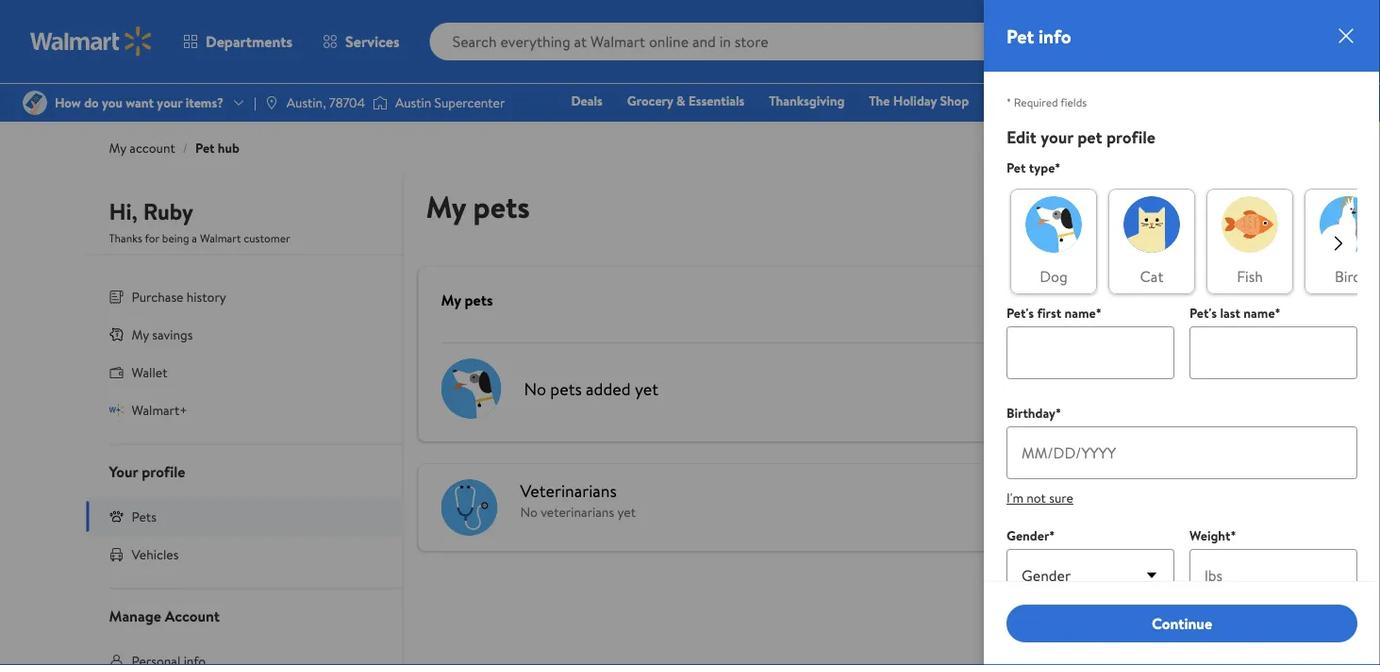 Task type: locate. For each thing, give the bounding box(es) containing it.
your profile
[[109, 461, 185, 482]]

gift finder link
[[985, 91, 1066, 111]]

finder
[[1020, 92, 1057, 110]]

no pets added yet
[[524, 377, 658, 400]]

dog
[[1040, 266, 1068, 287]]

my pets
[[426, 185, 530, 227], [441, 290, 493, 310]]

pet
[[1007, 23, 1034, 49], [195, 139, 215, 157], [1007, 158, 1026, 177]]

cat image image
[[1124, 196, 1180, 253]]

add button
[[1233, 290, 1256, 320]]

no left "added"
[[524, 377, 546, 400]]

bird button
[[1305, 189, 1380, 294]]

name*
[[1065, 304, 1102, 322], [1244, 304, 1281, 322]]

thanksgiving
[[769, 92, 845, 110]]

1 horizontal spatial pet's
[[1190, 304, 1217, 322]]

hi,
[[109, 196, 138, 227]]

for
[[145, 230, 159, 246]]

your
[[109, 461, 138, 482]]

0 vertical spatial yet
[[635, 377, 658, 400]]

yet inside veterinarians no veterinarians yet
[[617, 503, 636, 521]]

pet left type*
[[1007, 158, 1026, 177]]

fish
[[1237, 266, 1263, 287]]

first
[[1037, 304, 1061, 322]]

pet info
[[1007, 23, 1071, 49]]

icon image left my savings
[[109, 327, 124, 342]]

birthday*
[[1007, 404, 1061, 422]]

fields
[[1061, 94, 1087, 110]]

grocery & essentials link
[[619, 91, 753, 111]]

name* for pet's last name*
[[1244, 304, 1281, 322]]

1 vertical spatial my pets
[[441, 290, 493, 310]]

pet type* group
[[1007, 157, 1380, 302]]

1 icon image from the top
[[109, 327, 124, 342]]

icon image left pets
[[109, 509, 124, 524]]

/
[[183, 139, 188, 157]]

purchase
[[132, 287, 183, 306]]

$19.14
[[1322, 47, 1344, 60]]

electronics link
[[1073, 91, 1154, 111]]

history
[[187, 287, 226, 306]]

2 vertical spatial pets
[[550, 377, 582, 400]]

0 vertical spatial profile
[[1106, 125, 1156, 149]]

pet's left first
[[1007, 304, 1034, 322]]

icon image
[[109, 327, 124, 342], [109, 402, 124, 417], [109, 509, 124, 524]]

fish button
[[1207, 189, 1293, 294]]

1 vertical spatial icon image
[[109, 402, 124, 417]]

i'm
[[1007, 489, 1024, 507]]

deals link
[[563, 91, 611, 111]]

icon image left walmart+
[[109, 402, 124, 417]]

profile down electronics link
[[1106, 125, 1156, 149]]

icon image for walmart+
[[109, 402, 124, 417]]

weight*
[[1190, 526, 1236, 545]]

dog button
[[1010, 189, 1097, 294]]

&
[[676, 92, 685, 110]]

a
[[192, 230, 197, 246]]

2 vertical spatial pet
[[1007, 158, 1026, 177]]

bird image image
[[1320, 196, 1376, 253]]

name* right first
[[1065, 304, 1102, 322]]

pet left the info
[[1007, 23, 1034, 49]]

not
[[1027, 489, 1046, 507]]

your
[[1041, 125, 1073, 149]]

2 name* from the left
[[1244, 304, 1281, 322]]

1 pet's from the left
[[1007, 304, 1034, 322]]

yet
[[635, 377, 658, 400], [617, 503, 636, 521]]

0 horizontal spatial name*
[[1065, 304, 1102, 322]]

no left 'veterinarians'
[[520, 503, 538, 521]]

edit your pet profile
[[1007, 125, 1156, 149]]

6
[[1337, 21, 1344, 37]]

type*
[[1029, 158, 1061, 177]]

name* right last
[[1244, 304, 1281, 322]]

pet inside pet type* group
[[1007, 158, 1026, 177]]

Pet's first name* text field
[[1007, 326, 1174, 379]]

0 vertical spatial icon image
[[109, 327, 124, 342]]

0 horizontal spatial pet's
[[1007, 304, 1034, 322]]

essentials
[[688, 92, 745, 110]]

0 vertical spatial pets
[[473, 185, 530, 227]]

grocery
[[627, 92, 673, 110]]

pet's for pet's last name*
[[1190, 304, 1217, 322]]

2 vertical spatial icon image
[[109, 509, 124, 524]]

0 vertical spatial no
[[524, 377, 546, 400]]

pet right /
[[195, 139, 215, 157]]

continue
[[1152, 613, 1212, 634]]

1 horizontal spatial profile
[[1106, 125, 1156, 149]]

fish image image
[[1222, 196, 1278, 253]]

2 icon image from the top
[[109, 402, 124, 417]]

my savings
[[132, 325, 193, 343]]

icon image inside walmart+ link
[[109, 402, 124, 417]]

Pet's last name* text field
[[1190, 326, 1357, 379]]

1 vertical spatial pet
[[195, 139, 215, 157]]

profile inside pet info 'dialog'
[[1106, 125, 1156, 149]]

hub
[[218, 139, 240, 157]]

Walmart Site-Wide search field
[[430, 23, 1061, 60]]

my account / pet hub
[[109, 139, 240, 157]]

yet right 'veterinarians'
[[617, 503, 636, 521]]

pet's left last
[[1190, 304, 1217, 322]]

0 vertical spatial pet
[[1007, 23, 1034, 49]]

vehicles link
[[86, 535, 402, 573]]

pet for pet info
[[1007, 23, 1034, 49]]

dog image image
[[1025, 196, 1082, 253]]

pet's
[[1007, 304, 1034, 322], [1190, 304, 1217, 322]]

2 pet's from the left
[[1190, 304, 1217, 322]]

vehicles
[[132, 545, 179, 563]]

dismiss image
[[1335, 25, 1357, 47]]

savings
[[152, 325, 193, 343]]

yet right "added"
[[635, 377, 658, 400]]

no
[[524, 377, 546, 400], [520, 503, 538, 521]]

0 horizontal spatial profile
[[142, 461, 185, 482]]

*
[[1007, 94, 1011, 110]]

icon image for pets
[[109, 509, 124, 524]]

icon image inside my savings link
[[109, 327, 124, 342]]

pet's last name*
[[1190, 304, 1281, 322]]

pets
[[473, 185, 530, 227], [465, 290, 493, 310], [550, 377, 582, 400]]

required
[[1014, 94, 1058, 110]]

i'm not sure button
[[1007, 489, 1073, 525]]

icon image inside pets link
[[109, 509, 124, 524]]

pet info dialog
[[984, 0, 1380, 665]]

pet hub link
[[195, 139, 240, 157]]

profile right your
[[142, 461, 185, 482]]

my savings link
[[86, 316, 402, 353]]

electronics
[[1082, 92, 1146, 110]]

1 name* from the left
[[1065, 304, 1102, 322]]

1 vertical spatial no
[[520, 503, 538, 521]]

3 icon image from the top
[[109, 509, 124, 524]]

wallet
[[132, 363, 167, 381]]

walmart+
[[132, 400, 187, 419]]

1 vertical spatial yet
[[617, 503, 636, 521]]

1 horizontal spatial name*
[[1244, 304, 1281, 322]]

name* for pet's first name*
[[1065, 304, 1102, 322]]

profile
[[1106, 125, 1156, 149], [142, 461, 185, 482]]



Task type: describe. For each thing, give the bounding box(es) containing it.
veterinarians no veterinarians yet
[[520, 479, 636, 521]]

ruby
[[143, 196, 193, 227]]

pet for pet type*
[[1007, 158, 1026, 177]]

registry link
[[1123, 117, 1188, 137]]

walmart+ link
[[86, 391, 402, 429]]

gift finder
[[994, 92, 1057, 110]]

thanks
[[109, 230, 142, 246]]

veterinarians
[[520, 479, 617, 503]]

manage
[[109, 605, 161, 626]]

account
[[165, 605, 220, 626]]

cat button
[[1108, 189, 1195, 294]]

0 vertical spatial my pets
[[426, 185, 530, 227]]

the holiday shop
[[869, 92, 969, 110]]

pet's first name*
[[1007, 304, 1102, 322]]

pet
[[1077, 125, 1102, 149]]

next slide for pettypescroller list image
[[1320, 225, 1357, 262]]

grocery & essentials
[[627, 92, 745, 110]]

continue button
[[1007, 605, 1357, 642]]

manage account
[[109, 605, 220, 626]]

* required fields
[[1007, 94, 1087, 110]]

shop
[[940, 92, 969, 110]]

Weight* text field
[[1190, 549, 1357, 602]]

walmart
[[200, 230, 241, 246]]

1 vertical spatial profile
[[142, 461, 185, 482]]

registry
[[1132, 118, 1180, 136]]

the holiday shop link
[[861, 91, 977, 111]]

yet for veterinarians no veterinarians yet
[[617, 503, 636, 521]]

1 vertical spatial pets
[[465, 290, 493, 310]]

add
[[1233, 295, 1256, 314]]

purchase history link
[[86, 278, 402, 316]]

holiday
[[893, 92, 937, 110]]

thanksgiving link
[[761, 91, 853, 111]]

bird
[[1335, 266, 1361, 287]]

pets
[[132, 507, 156, 525]]

deals
[[571, 92, 603, 110]]

pet's for pet's first name*
[[1007, 304, 1034, 322]]

gift
[[994, 92, 1017, 110]]

no inside veterinarians no veterinarians yet
[[520, 503, 538, 521]]

customer
[[244, 230, 290, 246]]

yet for no pets added yet
[[635, 377, 658, 400]]

pets link
[[86, 498, 402, 535]]

the
[[869, 92, 890, 110]]

i'm not sure
[[1007, 489, 1073, 507]]

Birthday* text field
[[1007, 426, 1357, 479]]

added
[[586, 377, 631, 400]]

wallet link
[[86, 353, 402, 391]]

cat
[[1140, 266, 1164, 287]]

sure
[[1049, 489, 1073, 507]]

veterinarians
[[541, 503, 614, 521]]

Search search field
[[430, 23, 1061, 60]]

edit
[[1007, 125, 1037, 149]]

my account link
[[109, 139, 175, 157]]

walmart image
[[30, 26, 153, 57]]

hi, ruby thanks for being a walmart customer
[[109, 196, 290, 246]]

icon image for my savings
[[109, 327, 124, 342]]

pet type*
[[1007, 158, 1061, 177]]

purchase history
[[132, 287, 226, 306]]

account
[[130, 139, 175, 157]]

hi, ruby link
[[109, 196, 193, 235]]

last
[[1220, 304, 1240, 322]]

being
[[162, 230, 189, 246]]

vet photo image
[[441, 479, 498, 536]]

gender*
[[1007, 526, 1055, 545]]

info
[[1039, 23, 1071, 49]]



Task type: vqa. For each thing, say whether or not it's contained in the screenshot.
jewelry
no



